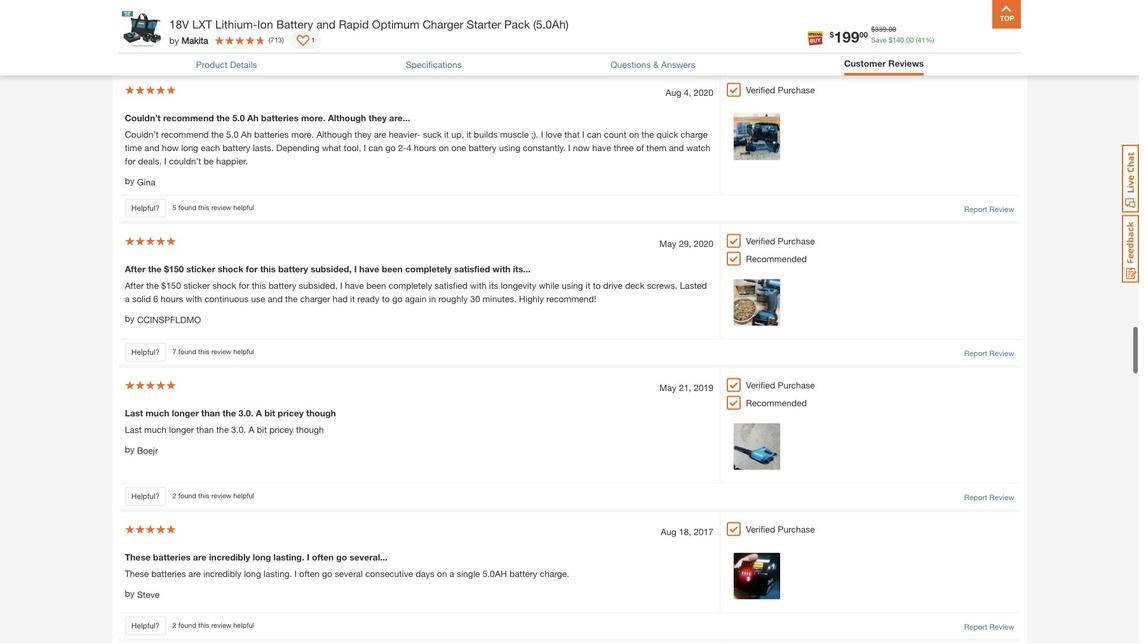 Task type: describe. For each thing, give the bounding box(es) containing it.
quick
[[657, 129, 678, 140]]

now
[[573, 142, 590, 153]]

boejr button
[[137, 444, 158, 457]]

longevity
[[501, 280, 537, 291]]

couldn't
[[169, 156, 201, 166]]

0 vertical spatial more.
[[301, 112, 326, 123]]

0 vertical spatial can
[[587, 129, 602, 140]]

ccinspfldmo
[[137, 314, 201, 325]]

0 vertical spatial incredibly
[[209, 552, 250, 563]]

of
[[636, 142, 644, 153]]

report review for may 29, 2020
[[965, 349, 1015, 358]]

(5.0ah)
[[533, 17, 569, 31]]

7
[[173, 348, 176, 356]]

0 vertical spatial often
[[312, 552, 334, 563]]

$ for 339
[[871, 25, 875, 33]]

0 vertical spatial to
[[593, 280, 601, 291]]

charge.
[[540, 569, 570, 579]]

140
[[893, 35, 904, 44]]

1 vertical spatial are
[[193, 552, 207, 563]]

1 helpful? from the top
[[131, 52, 160, 62]]

live chat image
[[1122, 145, 1139, 213]]

report for may 21, 2019
[[965, 493, 988, 502]]

recommend!
[[547, 293, 596, 304]]

tool,
[[344, 142, 361, 153]]

optimum
[[372, 17, 420, 31]]

specifications
[[406, 59, 462, 70]]

and inside after the $150 sticker shock for this battery subsided, i have been completely satisfied with its... after the $150 sticker shock for this battery subsided, i have been completely satisfied with its longevity while using it to drive deck screws. lasted a solid 6 hours with continuous use and the charger had it ready to go again in roughly 30 minutes.    highly recommend!
[[268, 293, 283, 304]]

purchase for may 29, 2020
[[778, 236, 815, 246]]

0 vertical spatial recommend
[[163, 112, 214, 123]]

npcuzzupe button
[[137, 24, 182, 37]]

constantly.
[[523, 142, 566, 153]]

1 vertical spatial shock
[[212, 280, 236, 291]]

helpful? button for these
[[125, 617, 166, 636]]

0 vertical spatial on
[[629, 129, 639, 140]]

go inside after the $150 sticker shock for this battery subsided, i have been completely satisfied with its... after the $150 sticker shock for this battery subsided, i have been completely satisfied with its longevity while using it to drive deck screws. lasted a solid 6 hours with continuous use and the charger had it ready to go again in roughly 30 minutes.    highly recommend!
[[392, 293, 403, 304]]

helpful for the
[[233, 492, 254, 500]]

had
[[333, 293, 348, 304]]

0 vertical spatial satisfied
[[454, 264, 490, 274]]

0 vertical spatial $150
[[164, 264, 184, 274]]

1 for 1 found this review helpful
[[173, 52, 176, 61]]

helpful? for these
[[131, 621, 160, 631]]

a inside these batteries are incredibly long lasting. i often go several... these batteries are incredibly long lasting. i often go several consecutive days on a single 5.0ah battery charge.
[[450, 569, 454, 579]]

love
[[546, 129, 562, 140]]

it left up,
[[444, 129, 449, 140]]

save
[[871, 35, 887, 44]]

solid
[[132, 293, 151, 304]]

4
[[407, 142, 412, 153]]

verified purchase for may 21, 2019
[[746, 380, 815, 391]]

0 vertical spatial longer
[[172, 408, 199, 419]]

may for may 29, 2020
[[660, 238, 677, 249]]

muscle
[[500, 129, 529, 140]]

days
[[416, 569, 435, 579]]

1 vertical spatial pricey
[[269, 424, 294, 435]]

41
[[918, 35, 926, 44]]

found for longer
[[178, 492, 196, 500]]

may 21, 2019
[[660, 382, 714, 393]]

boejr
[[137, 445, 158, 456]]

product
[[196, 59, 228, 70]]

by steve
[[125, 588, 160, 600]]

product image image
[[122, 6, 163, 48]]

1 for 1
[[311, 35, 315, 44]]

drive
[[603, 280, 623, 291]]

review for incredibly
[[211, 622, 231, 630]]

0 vertical spatial ah
[[247, 112, 259, 123]]

again
[[405, 293, 427, 304]]

18v
[[169, 17, 189, 31]]

0 vertical spatial completely
[[405, 264, 452, 274]]

0 vertical spatial much
[[146, 408, 169, 419]]

deals.
[[138, 156, 162, 166]]

details
[[230, 59, 257, 70]]

by for by npcuzzupe
[[125, 24, 135, 35]]

lxt
[[192, 17, 212, 31]]

review for 5.0
[[211, 204, 231, 212]]

2 these from the top
[[125, 569, 149, 579]]

verified for may 29, 2020
[[746, 236, 775, 246]]

battery
[[276, 17, 313, 31]]

1 vertical spatial bit
[[257, 424, 267, 435]]

using inside after the $150 sticker shock for this battery subsided, i have been completely satisfied with its... after the $150 sticker shock for this battery subsided, i have been completely satisfied with its longevity while using it to drive deck screws. lasted a solid 6 hours with continuous use and the charger had it ready to go again in roughly 30 minutes.    highly recommend!
[[562, 280, 583, 291]]

1 vertical spatial can
[[369, 142, 383, 153]]

screws.
[[647, 280, 678, 291]]

highly
[[519, 293, 544, 304]]

use
[[251, 293, 265, 304]]

1 vertical spatial have
[[359, 264, 379, 274]]

1 vertical spatial longer
[[169, 424, 194, 435]]

npcuzzupe
[[137, 25, 182, 36]]

verified for may 21, 2019
[[746, 380, 775, 391]]

1 vertical spatial lasting.
[[264, 569, 292, 579]]

2 ( from the left
[[269, 35, 270, 44]]

1 vertical spatial long
[[253, 552, 271, 563]]

1 vertical spatial with
[[470, 280, 487, 291]]

steve button
[[137, 588, 160, 602]]

713
[[270, 35, 282, 44]]

starter
[[467, 17, 501, 31]]

0 vertical spatial pricey
[[278, 408, 304, 419]]

0 vertical spatial shock
[[218, 264, 244, 274]]

1 vertical spatial subsided,
[[299, 280, 338, 291]]

answers
[[661, 59, 696, 70]]

1 vertical spatial often
[[299, 569, 320, 579]]

;).
[[531, 129, 539, 140]]

verified purchase for may 29, 2020
[[746, 236, 815, 246]]

1 vertical spatial satisfied
[[435, 280, 468, 291]]

questions
[[611, 59, 651, 70]]

reviews
[[889, 58, 924, 69]]

( 713 )
[[269, 35, 284, 44]]

single
[[457, 569, 480, 579]]

be
[[204, 156, 214, 166]]

review for may 29, 2020
[[990, 349, 1015, 358]]

1 report review from the top
[[965, 53, 1015, 63]]

1 vertical spatial to
[[382, 293, 390, 304]]

1 report from the top
[[965, 53, 988, 63]]

several
[[335, 569, 363, 579]]

verified for aug 18, 2017
[[746, 524, 775, 535]]

by makita
[[169, 35, 208, 45]]

by npcuzzupe
[[125, 24, 182, 36]]

gina
[[137, 176, 156, 187]]

0 vertical spatial lasting.
[[274, 552, 304, 563]]

lithium-
[[215, 17, 257, 31]]

)
[[282, 35, 284, 44]]

$ for 199
[[830, 30, 834, 39]]

happier.
[[216, 156, 248, 166]]

4,
[[684, 87, 691, 98]]

6
[[153, 293, 158, 304]]

report for aug 4, 2020
[[965, 204, 988, 214]]

5
[[173, 204, 176, 212]]

helpful for ah
[[233, 204, 254, 212]]

2 couldn't from the top
[[125, 129, 159, 140]]

its...
[[513, 264, 531, 274]]

1 couldn't from the top
[[125, 112, 161, 123]]

1 vertical spatial incredibly
[[203, 569, 242, 579]]

in
[[429, 293, 436, 304]]

last much longer than the 3.0. a bit pricey though last much longer than the 3.0. a bit pricey though
[[125, 408, 336, 435]]

0 vertical spatial subsided,
[[311, 264, 352, 274]]

0 vertical spatial they
[[369, 112, 387, 123]]

2 found this review helpful for than
[[173, 492, 254, 500]]

by for by ccinspfldmo
[[125, 313, 135, 324]]

1 vertical spatial they
[[355, 129, 372, 140]]

0 vertical spatial 3.0.
[[239, 408, 253, 419]]

aug for aug 4, 2020
[[666, 87, 682, 98]]

1 helpful from the top
[[233, 52, 254, 61]]

minutes.
[[483, 293, 517, 304]]

report review for may 21, 2019
[[965, 493, 1015, 502]]

1 vertical spatial been
[[366, 280, 386, 291]]

2020 for may 29, 2020
[[694, 238, 714, 249]]

it right had
[[350, 293, 355, 304]]

1 vertical spatial though
[[296, 424, 324, 435]]

( inside $ 339 . 00 save $ 140 . 00 ( 41 %)
[[916, 35, 918, 44]]

three
[[614, 142, 634, 153]]

00 inside the $ 199 00
[[860, 30, 868, 39]]

it up recommend!
[[586, 280, 591, 291]]

report review button for may 29, 2020
[[965, 348, 1015, 360]]

1 vertical spatial although
[[317, 129, 352, 140]]

and up deals.
[[144, 142, 159, 153]]

0 horizontal spatial .
[[887, 25, 889, 33]]

product details
[[196, 59, 257, 70]]

top button
[[992, 0, 1021, 29]]

hours inside couldn't recommend the 5.0 ah batteries more. although they are... couldn't recommend the 5.0 ah batteries more. although they are heavier- suck it up, it builds muscle ;).   i love that i can count on the quick charge time and how long each battery lasts. depending what tool, i can go 2-4 hours on one battery using constantly. i now have three of them and watch for deals. i couldn't be happier.
[[414, 142, 436, 153]]

0 vertical spatial although
[[328, 112, 366, 123]]

5 found this review helpful
[[173, 204, 254, 212]]

found for the
[[178, 204, 196, 212]]

may 29, 2020
[[660, 238, 714, 249]]

2 for boejr
[[173, 492, 176, 500]]

charger
[[300, 293, 330, 304]]

display image
[[297, 35, 309, 48]]

1 horizontal spatial .
[[904, 35, 906, 44]]

its
[[489, 280, 498, 291]]

0 vertical spatial sticker
[[186, 264, 215, 274]]

1 horizontal spatial 00
[[889, 25, 897, 33]]

0 horizontal spatial with
[[186, 293, 202, 304]]

%)
[[926, 35, 934, 44]]

roughly
[[439, 293, 468, 304]]

go up several at the left bottom
[[336, 552, 347, 563]]

1 found this review helpful
[[173, 52, 254, 61]]

gina button
[[137, 175, 156, 189]]

customer
[[844, 58, 886, 69]]



Task type: locate. For each thing, give the bounding box(es) containing it.
2 report from the top
[[965, 204, 988, 214]]

2 report review button from the top
[[965, 348, 1015, 360]]

0 vertical spatial last
[[125, 408, 143, 419]]

ah up lasts.
[[247, 112, 259, 123]]

0 vertical spatial 1
[[311, 35, 315, 44]]

3 verified from the top
[[746, 380, 775, 391]]

and down quick
[[669, 142, 684, 153]]

verified
[[746, 84, 775, 95], [746, 236, 775, 246], [746, 380, 775, 391], [746, 524, 775, 535]]

are inside couldn't recommend the 5.0 ah batteries more. although they are... couldn't recommend the 5.0 ah batteries more. although they are heavier- suck it up, it builds muscle ;).   i love that i can count on the quick charge time and how long each battery lasts. depending what tool, i can go 2-4 hours on one battery using constantly. i now have three of them and watch for deals. i couldn't be happier.
[[374, 129, 386, 140]]

hours inside after the $150 sticker shock for this battery subsided, i have been completely satisfied with its... after the $150 sticker shock for this battery subsided, i have been completely satisfied with its longevity while using it to drive deck screws. lasted a solid 6 hours with continuous use and the charger had it ready to go again in roughly 30 minutes.    highly recommend!
[[161, 293, 183, 304]]

2 vertical spatial are
[[188, 569, 201, 579]]

4 report from the top
[[965, 493, 988, 502]]

5 review from the top
[[990, 623, 1015, 632]]

1 vertical spatial recommended
[[746, 398, 807, 408]]

satisfied up 'roughly'
[[435, 280, 468, 291]]

3.0.
[[239, 408, 253, 419], [231, 424, 246, 435]]

0 vertical spatial 2 found this review helpful
[[173, 492, 254, 500]]

$ left 'save'
[[830, 30, 834, 39]]

30
[[470, 293, 480, 304]]

can up now
[[587, 129, 602, 140]]

5 report review from the top
[[965, 623, 1015, 632]]

5 found from the top
[[178, 622, 196, 630]]

charge
[[681, 129, 708, 140]]

0 vertical spatial 2
[[173, 492, 176, 500]]

although up "tool,"
[[328, 112, 366, 123]]

how
[[162, 142, 179, 153]]

found for $150
[[178, 348, 196, 356]]

1 horizontal spatial $
[[871, 25, 875, 33]]

can
[[587, 129, 602, 140], [369, 142, 383, 153]]

( left %)
[[916, 35, 918, 44]]

1 vertical spatial after
[[125, 280, 144, 291]]

1 vertical spatial .
[[904, 35, 906, 44]]

1 vertical spatial sticker
[[184, 280, 210, 291]]

lasts.
[[253, 142, 274, 153]]

0 vertical spatial 2020
[[694, 87, 714, 98]]

aug left 4,
[[666, 87, 682, 98]]

helpful? for couldn't
[[131, 203, 160, 213]]

1 vertical spatial these
[[125, 569, 149, 579]]

consecutive
[[365, 569, 413, 579]]

1 horizontal spatial using
[[562, 280, 583, 291]]

count
[[604, 129, 627, 140]]

2 vertical spatial for
[[239, 280, 249, 291]]

heavier-
[[389, 129, 421, 140]]

verified for aug 4, 2020
[[746, 84, 775, 95]]

on inside these batteries are incredibly long lasting. i often go several... these batteries are incredibly long lasting. i often go several consecutive days on a single 5.0ah battery charge.
[[437, 569, 447, 579]]

1 vertical spatial 2 found this review helpful
[[173, 622, 254, 630]]

for up continuous
[[239, 280, 249, 291]]

2 vertical spatial on
[[437, 569, 447, 579]]

review for may 21, 2019
[[990, 493, 1015, 502]]

2 2020 from the top
[[694, 238, 714, 249]]

by ccinspfldmo
[[125, 313, 201, 325]]

2 last from the top
[[125, 424, 142, 435]]

0 vertical spatial been
[[382, 264, 403, 274]]

helpful? button for after
[[125, 343, 166, 362]]

go inside couldn't recommend the 5.0 ah batteries more. although they are... couldn't recommend the 5.0 ah batteries more. although they are heavier- suck it up, it builds muscle ;).   i love that i can count on the quick charge time and how long each battery lasts. depending what tool, i can go 2-4 hours on one battery using constantly. i now have three of them and watch for deals. i couldn't be happier.
[[386, 142, 396, 153]]

0 vertical spatial .
[[887, 25, 889, 33]]

using inside couldn't recommend the 5.0 ah batteries more. although they are... couldn't recommend the 5.0 ah batteries more. although they are heavier- suck it up, it builds muscle ;).   i love that i can count on the quick charge time and how long each battery lasts. depending what tool, i can go 2-4 hours on one battery using constantly. i now have three of them and watch for deals. i couldn't be happier.
[[499, 142, 521, 153]]

by inside by boejr
[[125, 444, 135, 455]]

4 verified from the top
[[746, 524, 775, 535]]

0 vertical spatial for
[[125, 156, 136, 166]]

5 helpful? button from the top
[[125, 617, 166, 636]]

2 horizontal spatial with
[[493, 264, 511, 274]]

aug left 18,
[[661, 527, 677, 537]]

report
[[965, 53, 988, 63], [965, 204, 988, 214], [965, 349, 988, 358], [965, 493, 988, 502], [965, 623, 988, 632]]

aug 18, 2017
[[661, 527, 714, 537]]

shock
[[218, 264, 244, 274], [212, 280, 236, 291]]

1 review from the top
[[211, 52, 231, 61]]

purchase for may 21, 2019
[[778, 380, 815, 391]]

by down solid
[[125, 313, 135, 324]]

1 inside dropdown button
[[311, 35, 315, 44]]

1 may from the top
[[660, 238, 677, 249]]

0 vertical spatial a
[[125, 293, 130, 304]]

may left 29,
[[660, 238, 677, 249]]

5 helpful? from the top
[[131, 621, 160, 631]]

using down muscle
[[499, 142, 521, 153]]

subsided, up had
[[311, 264, 352, 274]]

purchase for aug 4, 2020
[[778, 84, 815, 95]]

customer reviews
[[844, 58, 924, 69]]

0 vertical spatial using
[[499, 142, 521, 153]]

4 verified purchase from the top
[[746, 524, 815, 535]]

1 report review button from the top
[[965, 204, 1015, 215]]

on right days
[[437, 569, 447, 579]]

specifications button
[[406, 58, 462, 71], [406, 58, 462, 71]]

ah up happier.
[[241, 129, 252, 140]]

up,
[[452, 129, 464, 140]]

2 found from the top
[[178, 204, 196, 212]]

review for aug 18, 2017
[[990, 623, 1015, 632]]

2020 for aug 4, 2020
[[694, 87, 714, 98]]

. left '41'
[[904, 35, 906, 44]]

$ 199 00
[[830, 28, 868, 45]]

1 right the display icon
[[311, 35, 315, 44]]

couldn't recommend the 5.0 ah batteries more. although they are... couldn't recommend the 5.0 ah batteries more. although they are heavier- suck it up, it builds muscle ;).   i love that i can count on the quick charge time and how long each battery lasts. depending what tool, i can go 2-4 hours on one battery using constantly. i now have three of them and watch for deals. i couldn't be happier.
[[125, 112, 711, 166]]

1 vertical spatial completely
[[389, 280, 432, 291]]

4 helpful from the top
[[233, 492, 254, 500]]

2 vertical spatial have
[[345, 280, 364, 291]]

pack
[[504, 17, 530, 31]]

by inside by gina
[[125, 175, 135, 186]]

1 ( from the left
[[916, 35, 918, 44]]

helpful for shock
[[233, 348, 254, 356]]

with up its
[[493, 264, 511, 274]]

. up customer reviews
[[887, 25, 889, 33]]

review for aug 4, 2020
[[990, 204, 1015, 214]]

often left several at the left bottom
[[299, 569, 320, 579]]

4 helpful? button from the top
[[125, 487, 166, 506]]

2 helpful? button from the top
[[125, 199, 166, 218]]

helpful? button down steve button
[[125, 617, 166, 636]]

0 horizontal spatial to
[[382, 293, 390, 304]]

with up ccinspfldmo button
[[186, 293, 202, 304]]

1 last from the top
[[125, 408, 143, 419]]

time
[[125, 142, 142, 153]]

pricey
[[278, 408, 304, 419], [269, 424, 294, 435]]

customer reviews button
[[844, 57, 924, 72], [844, 57, 924, 70]]

these batteries are incredibly long lasting. i often go several... these batteries are incredibly long lasting. i often go several consecutive days on a single 5.0ah battery charge.
[[125, 552, 570, 579]]

00
[[889, 25, 897, 33], [860, 30, 868, 39], [906, 35, 914, 44]]

1 found from the top
[[178, 52, 196, 61]]

$ 339 . 00 save $ 140 . 00 ( 41 %)
[[871, 25, 934, 44]]

00 right the 339
[[889, 25, 897, 33]]

1 2020 from the top
[[694, 87, 714, 98]]

each
[[201, 142, 220, 153]]

review for than
[[211, 492, 231, 500]]

long inside couldn't recommend the 5.0 ah batteries more. although they are... couldn't recommend the 5.0 ah batteries more. although they are heavier- suck it up, it builds muscle ;).   i love that i can count on the quick charge time and how long each battery lasts. depending what tool, i can go 2-4 hours on one battery using constantly. i now have three of them and watch for deals. i couldn't be happier.
[[181, 142, 198, 153]]

long
[[181, 142, 198, 153], [253, 552, 271, 563], [244, 569, 261, 579]]

report for may 29, 2020
[[965, 349, 988, 358]]

completely up in
[[405, 264, 452, 274]]

4 helpful? from the top
[[131, 492, 160, 501]]

are
[[374, 129, 386, 140], [193, 552, 207, 563], [188, 569, 201, 579]]

helpful? down 'by npcuzzupe'
[[131, 52, 160, 62]]

3 helpful from the top
[[233, 348, 254, 356]]

purchase
[[778, 84, 815, 95], [778, 236, 815, 246], [778, 380, 815, 391], [778, 524, 815, 535]]

by boejr
[[125, 444, 158, 456]]

3 review from the top
[[211, 348, 231, 356]]

they left are...
[[369, 112, 387, 123]]

hours right 6
[[161, 293, 183, 304]]

2 horizontal spatial $
[[889, 35, 893, 44]]

found for are
[[178, 622, 196, 630]]

by for by steve
[[125, 588, 135, 599]]

0 horizontal spatial 1
[[173, 52, 176, 61]]

0 vertical spatial after
[[125, 264, 146, 274]]

0 vertical spatial aug
[[666, 87, 682, 98]]

while
[[539, 280, 559, 291]]

helpful for long
[[233, 622, 254, 630]]

00 left 'save'
[[860, 30, 868, 39]]

4 purchase from the top
[[778, 524, 815, 535]]

4 report review button from the top
[[965, 622, 1015, 633]]

by inside the by ccinspfldmo
[[125, 313, 135, 324]]

1 vertical spatial 5.0
[[226, 129, 239, 140]]

2020 right 29,
[[694, 238, 714, 249]]

hours down "suck"
[[414, 142, 436, 153]]

helpful? button for last
[[125, 487, 166, 506]]

1 these from the top
[[125, 552, 151, 563]]

1 horizontal spatial a
[[450, 569, 454, 579]]

by for by makita
[[169, 35, 179, 45]]

go left again
[[392, 293, 403, 304]]

although up what
[[317, 129, 352, 140]]

3 found from the top
[[178, 348, 196, 356]]

review for sticker
[[211, 348, 231, 356]]

by down "18v"
[[169, 35, 179, 45]]

1 vertical spatial for
[[246, 264, 258, 274]]

2020 right 4,
[[694, 87, 714, 98]]

0 vertical spatial than
[[201, 408, 220, 419]]

29,
[[679, 238, 691, 249]]

and left rapid
[[316, 17, 336, 31]]

completely up again
[[389, 280, 432, 291]]

2 verified from the top
[[746, 236, 775, 246]]

1 vertical spatial hours
[[161, 293, 183, 304]]

aug for aug 18, 2017
[[661, 527, 677, 537]]

2 report review from the top
[[965, 204, 1015, 214]]

with up 30
[[470, 280, 487, 291]]

2 found this review helpful for incredibly
[[173, 622, 254, 630]]

5 helpful from the top
[[233, 622, 254, 630]]

( left )
[[269, 35, 270, 44]]

$ inside the $ 199 00
[[830, 30, 834, 39]]

2 helpful from the top
[[233, 204, 254, 212]]

1 down by makita
[[173, 52, 176, 61]]

2 2 found this review helpful from the top
[[173, 622, 254, 630]]

2 found this review helpful
[[173, 492, 254, 500], [173, 622, 254, 630]]

1 after from the top
[[125, 264, 146, 274]]

aug
[[666, 87, 682, 98], [661, 527, 677, 537]]

completely
[[405, 264, 452, 274], [389, 280, 432, 291]]

1 vertical spatial 3.0.
[[231, 424, 246, 435]]

1 vertical spatial 2
[[173, 622, 176, 630]]

for down time
[[125, 156, 136, 166]]

18,
[[679, 527, 691, 537]]

1
[[311, 35, 315, 44], [173, 52, 176, 61]]

$ up 'save'
[[871, 25, 875, 33]]

2 review from the top
[[990, 204, 1015, 214]]

for inside couldn't recommend the 5.0 ah batteries more. although they are... couldn't recommend the 5.0 ah batteries more. although they are heavier- suck it up, it builds muscle ;).   i love that i can count on the quick charge time and how long each battery lasts. depending what tool, i can go 2-4 hours on one battery using constantly. i now have three of them and watch for deals. i couldn't be happier.
[[125, 156, 136, 166]]

00 left '41'
[[906, 35, 914, 44]]

than
[[201, 408, 220, 419], [196, 424, 214, 435]]

though
[[306, 408, 336, 419], [296, 424, 324, 435]]

product details button
[[196, 58, 257, 71], [196, 58, 257, 71]]

4 review from the top
[[990, 493, 1015, 502]]

0 vertical spatial though
[[306, 408, 336, 419]]

they up "tool,"
[[355, 129, 372, 140]]

1 vertical spatial on
[[439, 142, 449, 153]]

4 found from the top
[[178, 492, 196, 500]]

depending
[[276, 142, 320, 153]]

3 review from the top
[[990, 349, 1015, 358]]

battery inside these batteries are incredibly long lasting. i often go several... these batteries are incredibly long lasting. i often go several consecutive days on a single 5.0ah battery charge.
[[510, 569, 537, 579]]

recommended for may 21, 2019
[[746, 398, 807, 408]]

2 vertical spatial with
[[186, 293, 202, 304]]

1 vertical spatial ah
[[241, 129, 252, 140]]

helpful? button down 'by npcuzzupe'
[[125, 48, 166, 67]]

couldn't
[[125, 112, 161, 123], [125, 129, 159, 140]]

0 vertical spatial a
[[256, 408, 262, 419]]

one
[[451, 142, 466, 153]]

by left boejr button
[[125, 444, 135, 455]]

0 vertical spatial couldn't
[[125, 112, 161, 123]]

1 verified purchase from the top
[[746, 84, 815, 95]]

helpful? down the gina
[[131, 203, 160, 213]]

2 horizontal spatial 00
[[906, 35, 914, 44]]

by inside 'by npcuzzupe'
[[125, 24, 135, 35]]

1 vertical spatial 1
[[173, 52, 176, 61]]

1 2 from the top
[[173, 492, 176, 500]]

0 vertical spatial with
[[493, 264, 511, 274]]

1 review from the top
[[990, 53, 1015, 63]]

helpful? for after
[[131, 347, 160, 357]]

1 horizontal spatial a
[[256, 408, 262, 419]]

by left gina "button"
[[125, 175, 135, 186]]

21,
[[679, 382, 691, 393]]

1 recommended from the top
[[746, 253, 807, 264]]

for up use
[[246, 264, 258, 274]]

1 2 found this review helpful from the top
[[173, 492, 254, 500]]

report review button
[[965, 204, 1015, 215], [965, 348, 1015, 360], [965, 492, 1015, 504], [965, 622, 1015, 633]]

often left several...
[[312, 552, 334, 563]]

1 horizontal spatial to
[[593, 280, 601, 291]]

0 horizontal spatial using
[[499, 142, 521, 153]]

report review button for aug 18, 2017
[[965, 622, 1015, 633]]

it right up,
[[467, 129, 471, 140]]

1 vertical spatial more.
[[291, 129, 314, 140]]

339
[[875, 25, 887, 33]]

0 vertical spatial may
[[660, 238, 677, 249]]

helpful? down steve button
[[131, 621, 160, 631]]

$ right 'save'
[[889, 35, 893, 44]]

5 report from the top
[[965, 623, 988, 632]]

1 vertical spatial 2020
[[694, 238, 714, 249]]

3 report from the top
[[965, 349, 988, 358]]

2 after from the top
[[125, 280, 144, 291]]

using
[[499, 142, 521, 153], [562, 280, 583, 291]]

1 vertical spatial much
[[144, 424, 167, 435]]

0 horizontal spatial $
[[830, 30, 834, 39]]

report review button for may 21, 2019
[[965, 492, 1015, 504]]

recommended for may 29, 2020
[[746, 253, 807, 264]]

2017
[[694, 527, 714, 537]]

2 2 from the top
[[173, 622, 176, 630]]

3 verified purchase from the top
[[746, 380, 815, 391]]

2 review from the top
[[211, 204, 231, 212]]

subsided,
[[311, 264, 352, 274], [299, 280, 338, 291]]

verified purchase for aug 4, 2020
[[746, 84, 815, 95]]

purchase for aug 18, 2017
[[778, 524, 815, 535]]

3 helpful? button from the top
[[125, 343, 166, 362]]

1 horizontal spatial (
[[916, 35, 918, 44]]

1 purchase from the top
[[778, 84, 815, 95]]

0 horizontal spatial (
[[269, 35, 270, 44]]

to left drive
[[593, 280, 601, 291]]

feedback link image
[[1122, 215, 1139, 283]]

1 helpful? button from the top
[[125, 48, 166, 67]]

5 review from the top
[[211, 622, 231, 630]]

helpful? for last
[[131, 492, 160, 501]]

verified purchase for aug 18, 2017
[[746, 524, 815, 535]]

may for may 21, 2019
[[660, 382, 677, 393]]

1 vertical spatial than
[[196, 424, 214, 435]]

i
[[541, 129, 543, 140], [582, 129, 585, 140], [364, 142, 366, 153], [568, 142, 571, 153], [164, 156, 167, 166], [354, 264, 357, 274], [340, 280, 343, 291], [307, 552, 310, 563], [295, 569, 297, 579]]

deck
[[625, 280, 645, 291]]

report review button for aug 4, 2020
[[965, 204, 1015, 215]]

after the $150 sticker shock for this battery subsided, i have been completely satisfied with its... after the $150 sticker shock for this battery subsided, i have been completely satisfied with its longevity while using it to drive deck screws. lasted a solid 6 hours with continuous use and the charger had it ready to go again in roughly 30 minutes.    highly recommend!
[[125, 264, 707, 304]]

0 vertical spatial recommended
[[746, 253, 807, 264]]

2 for steve
[[173, 622, 176, 630]]

1 vertical spatial may
[[660, 382, 677, 393]]

can right "tool,"
[[369, 142, 383, 153]]

what
[[322, 142, 341, 153]]

0 vertical spatial 5.0
[[232, 112, 245, 123]]

1 vertical spatial using
[[562, 280, 583, 291]]

hours
[[414, 142, 436, 153], [161, 293, 183, 304]]

battery
[[223, 142, 250, 153], [469, 142, 497, 153], [278, 264, 308, 274], [269, 280, 296, 291], [510, 569, 537, 579]]

by left npcuzzupe
[[125, 24, 135, 35]]

1 horizontal spatial can
[[587, 129, 602, 140]]

several...
[[350, 552, 388, 563]]

1 vertical spatial $150
[[161, 280, 181, 291]]

helpful? button down boejr button
[[125, 487, 166, 506]]

ccinspfldmo button
[[137, 313, 201, 326]]

by left steve
[[125, 588, 135, 599]]

and
[[316, 17, 336, 31], [144, 142, 159, 153], [669, 142, 684, 153], [268, 293, 283, 304]]

0 horizontal spatial 00
[[860, 30, 868, 39]]

a left single
[[450, 569, 454, 579]]

helpful? button left 7
[[125, 343, 166, 362]]

3 helpful? from the top
[[131, 347, 160, 357]]

2019
[[694, 382, 714, 393]]

on up the of
[[629, 129, 639, 140]]

may left 21,
[[660, 382, 677, 393]]

2 vertical spatial long
[[244, 569, 261, 579]]

helpful? left 7
[[131, 347, 160, 357]]

&
[[653, 59, 659, 70]]

1 vertical spatial recommend
[[161, 129, 209, 140]]

helpful? down boejr button
[[131, 492, 160, 501]]

1 verified from the top
[[746, 84, 775, 95]]

2 may from the top
[[660, 382, 677, 393]]

report review for aug 4, 2020
[[965, 204, 1015, 214]]

incredibly
[[209, 552, 250, 563], [203, 569, 242, 579]]

questions & answers
[[611, 59, 696, 70]]

2 recommended from the top
[[746, 398, 807, 408]]

by for by gina
[[125, 175, 135, 186]]

have inside couldn't recommend the 5.0 ah batteries more. although they are... couldn't recommend the 5.0 ah batteries more. although they are heavier- suck it up, it builds muscle ;).   i love that i can count on the quick charge time and how long each battery lasts. depending what tool, i can go 2-4 hours on one battery using constantly. i now have three of them and watch for deals. i couldn't be happier.
[[592, 142, 611, 153]]

often
[[312, 552, 334, 563], [299, 569, 320, 579]]

2 verified purchase from the top
[[746, 236, 815, 246]]

and right use
[[268, 293, 283, 304]]

3 report review from the top
[[965, 349, 1015, 358]]

0 vertical spatial bit
[[264, 408, 275, 419]]

2 helpful? from the top
[[131, 203, 160, 213]]

helpful? button for couldn't
[[125, 199, 166, 218]]

4 review from the top
[[211, 492, 231, 500]]

report for aug 18, 2017
[[965, 623, 988, 632]]

go left 2-
[[386, 142, 396, 153]]

2 purchase from the top
[[778, 236, 815, 246]]

recommend
[[163, 112, 214, 123], [161, 129, 209, 140]]

1 horizontal spatial 1
[[311, 35, 315, 44]]

by for by boejr
[[125, 444, 135, 455]]

$
[[871, 25, 875, 33], [830, 30, 834, 39], [889, 35, 893, 44]]

1 vertical spatial aug
[[661, 527, 677, 537]]

a inside after the $150 sticker shock for this battery subsided, i have been completely satisfied with its... after the $150 sticker shock for this battery subsided, i have been completely satisfied with its longevity while using it to drive deck screws. lasted a solid 6 hours with continuous use and the charger had it ready to go again in roughly 30 minutes.    highly recommend!
[[125, 293, 130, 304]]

report review for aug 18, 2017
[[965, 623, 1015, 632]]

by inside by steve
[[125, 588, 135, 599]]

go left several at the left bottom
[[322, 569, 332, 579]]

lasted
[[680, 280, 707, 291]]

are...
[[389, 112, 410, 123]]

to right ready
[[382, 293, 390, 304]]

charger
[[423, 17, 464, 31]]

0 horizontal spatial can
[[369, 142, 383, 153]]

using up recommend!
[[562, 280, 583, 291]]

satisfied up its
[[454, 264, 490, 274]]

on left one
[[439, 142, 449, 153]]

0 horizontal spatial a
[[249, 424, 254, 435]]

subsided, up charger
[[299, 280, 338, 291]]

4 report review from the top
[[965, 493, 1015, 502]]

3 purchase from the top
[[778, 380, 815, 391]]

0 vertical spatial have
[[592, 142, 611, 153]]

helpful? button down the gina
[[125, 199, 166, 218]]

it
[[444, 129, 449, 140], [467, 129, 471, 140], [586, 280, 591, 291], [350, 293, 355, 304]]

a left solid
[[125, 293, 130, 304]]

this
[[198, 52, 209, 61], [198, 204, 209, 212], [260, 264, 276, 274], [252, 280, 266, 291], [198, 348, 209, 356], [198, 492, 209, 500], [198, 622, 209, 630]]

continuous
[[205, 293, 249, 304]]

0 horizontal spatial hours
[[161, 293, 183, 304]]

3 report review button from the top
[[965, 492, 1015, 504]]

1 button
[[290, 31, 322, 50]]



Task type: vqa. For each thing, say whether or not it's contained in the screenshot.
May 21, 2019's Review
yes



